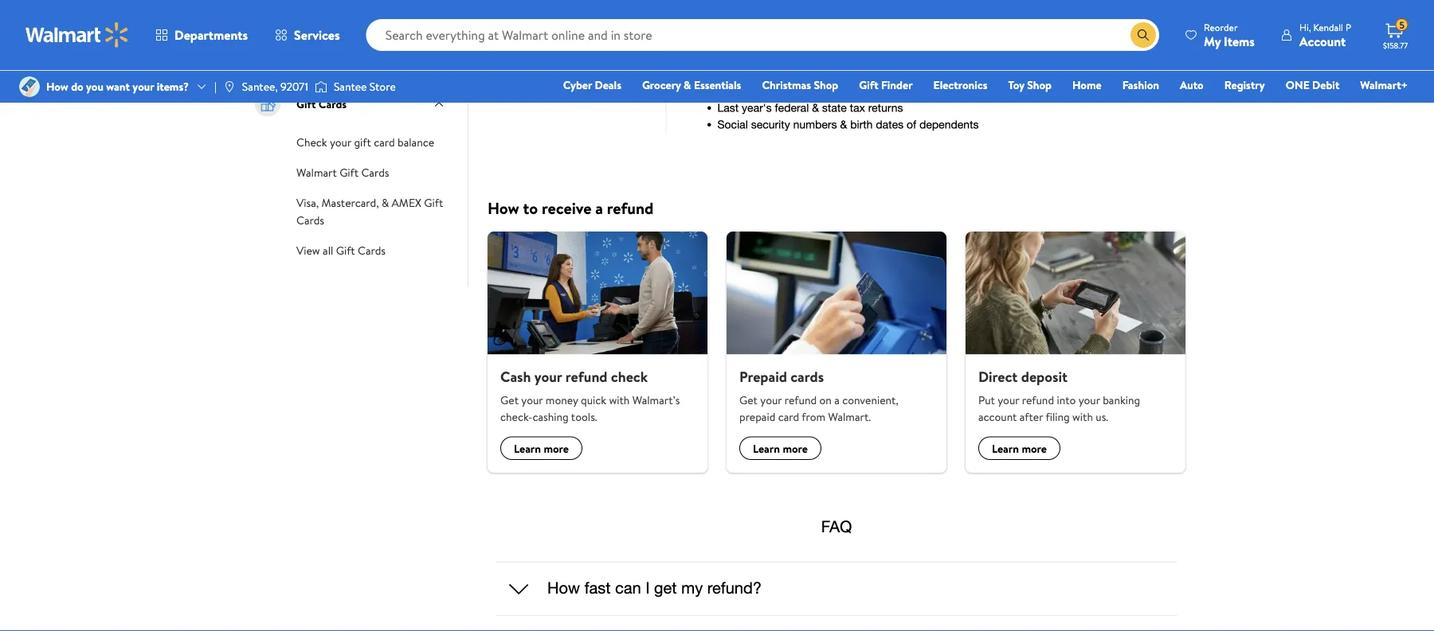 Task type: locate. For each thing, give the bounding box(es) containing it.
gift cards image
[[252, 88, 284, 120]]

3 learn from the left
[[992, 441, 1019, 457]]

your up prepaid
[[760, 393, 782, 408]]

0 horizontal spatial &
[[382, 195, 389, 210]]

direct
[[978, 367, 1018, 387]]

visa,
[[296, 195, 319, 210]]

2 horizontal spatial learn
[[992, 441, 1019, 457]]

cards inside visa, mastercard, & amex gift cards
[[296, 212, 324, 228]]

prepaid cards list item
[[717, 232, 956, 473]]

refund inside direct deposit put your refund into your banking account after filing with us.
[[1022, 393, 1054, 408]]

gift
[[859, 77, 879, 93], [296, 96, 316, 112], [340, 165, 359, 180], [424, 195, 443, 210], [336, 243, 355, 258]]

with left us.
[[1072, 410, 1093, 425]]

1 horizontal spatial learn
[[753, 441, 780, 457]]

get up prepaid
[[739, 393, 758, 408]]

filing
[[1046, 410, 1070, 425]]

cash your refund check list item
[[478, 232, 717, 473]]

learn
[[514, 441, 541, 457], [753, 441, 780, 457], [992, 441, 1019, 457]]

 image
[[19, 76, 40, 97]]

auto link
[[1173, 76, 1211, 94]]

tax
[[296, 46, 312, 61]]

refund up from at the right
[[785, 393, 817, 408]]

learn down check-
[[514, 441, 541, 457]]

0 vertical spatial with
[[609, 393, 630, 408]]

view all gift cards link
[[296, 241, 386, 259]]

1 horizontal spatial card
[[778, 410, 799, 425]]

1 horizontal spatial get
[[739, 393, 758, 408]]

cyber deals link
[[556, 76, 629, 94]]

items?
[[157, 79, 189, 94]]

& left amex
[[382, 195, 389, 210]]

learn more
[[514, 441, 569, 457], [753, 441, 808, 457], [992, 441, 1047, 457]]

view
[[296, 243, 320, 258]]

card
[[374, 134, 395, 150], [778, 410, 799, 425]]

services
[[294, 26, 340, 44]]

learn inside prepaid cards list item
[[753, 441, 780, 457]]

2 more from the left
[[783, 441, 808, 457]]

list
[[478, 232, 1195, 473]]

finder
[[881, 77, 913, 93]]

1 get from the left
[[500, 393, 519, 408]]

shop right christmas in the right top of the page
[[814, 77, 838, 93]]

cards down visa,
[[296, 212, 324, 228]]

gift left finder
[[859, 77, 879, 93]]

cards down visa, mastercard, & amex gift cards
[[358, 243, 386, 258]]

shop
[[814, 77, 838, 93], [1027, 77, 1052, 93]]

1 vertical spatial card
[[778, 410, 799, 425]]

santee, 92071
[[242, 79, 308, 94]]

mastercard,
[[321, 195, 379, 210]]

0 horizontal spatial learn
[[514, 441, 541, 457]]

1 learn from the left
[[514, 441, 541, 457]]

5
[[1399, 18, 1405, 32]]

check
[[611, 367, 648, 387]]

1 shop from the left
[[814, 77, 838, 93]]

refund right receive
[[607, 197, 654, 219]]

1 horizontal spatial a
[[834, 393, 840, 408]]

cyber
[[563, 77, 592, 93]]

more for refund
[[544, 441, 569, 457]]

money
[[546, 393, 578, 408]]

check
[[296, 134, 327, 150]]

more inside cash your refund check list item
[[544, 441, 569, 457]]

prepaid
[[739, 367, 787, 387]]

0 horizontal spatial learn more
[[514, 441, 569, 457]]

cards
[[319, 96, 347, 112], [361, 165, 389, 180], [296, 212, 324, 228], [358, 243, 386, 258]]

1 horizontal spatial with
[[1072, 410, 1093, 425]]

convenient,
[[842, 393, 898, 408]]

get up check-
[[500, 393, 519, 408]]

learn down account
[[992, 441, 1019, 457]]

learn more inside cash your refund check list item
[[514, 441, 569, 457]]

 image up gift cards
[[315, 79, 327, 95]]

direct deposit put your refund into your banking account after filing with us.
[[978, 367, 1140, 425]]

your left the gift
[[330, 134, 351, 150]]

92071
[[281, 79, 308, 94]]

learn more down after
[[992, 441, 1047, 457]]

1 vertical spatial a
[[834, 393, 840, 408]]

2 learn from the left
[[753, 441, 780, 457]]

electronics
[[933, 77, 988, 93]]

cards
[[791, 367, 824, 387]]

1 vertical spatial &
[[382, 195, 389, 210]]

gift finder link
[[852, 76, 920, 94]]

shop right toy
[[1027, 77, 1052, 93]]

transfers
[[332, 16, 375, 31]]

more down after
[[1022, 441, 1047, 457]]

0 horizontal spatial  image
[[223, 80, 236, 93]]

list containing cash your refund check
[[478, 232, 1195, 473]]

learn down prepaid
[[753, 441, 780, 457]]

one debit
[[1286, 77, 1340, 93]]

0 horizontal spatial more
[[544, 441, 569, 457]]

2 horizontal spatial more
[[1022, 441, 1047, 457]]

a right receive
[[595, 197, 603, 219]]

toy
[[1008, 77, 1024, 93]]

more inside direct deposit list item
[[1022, 441, 1047, 457]]

walmart gift cards
[[296, 165, 389, 180]]

refund inside 'prepaid cards get your refund on a convenient, prepaid card from walmart.'
[[785, 393, 817, 408]]

& inside visa, mastercard, & amex gift cards
[[382, 195, 389, 210]]

3 learn more from the left
[[992, 441, 1047, 457]]

do
[[71, 79, 83, 94]]

0 horizontal spatial a
[[595, 197, 603, 219]]

fashion link
[[1115, 76, 1166, 94]]

a inside 'prepaid cards get your refund on a convenient, prepaid card from walmart.'
[[834, 393, 840, 408]]

0 vertical spatial how
[[46, 79, 68, 94]]

your
[[133, 79, 154, 94], [330, 134, 351, 150], [534, 367, 562, 387], [521, 393, 543, 408], [760, 393, 782, 408], [998, 393, 1019, 408], [1078, 393, 1100, 408]]

how to receive a refund
[[488, 197, 654, 219]]

money
[[296, 16, 329, 31]]

1 horizontal spatial  image
[[315, 79, 327, 95]]

1 horizontal spatial how
[[488, 197, 519, 219]]

cash your refund check get your money quick with walmart's check-cashing tools.
[[500, 367, 680, 425]]

 image for santee, 92071
[[223, 80, 236, 93]]

 image for santee store
[[315, 79, 327, 95]]

money transfers
[[296, 16, 375, 31]]

 image
[[315, 79, 327, 95], [223, 80, 236, 93]]

prepaid cards get your refund on a convenient, prepaid card from walmart.
[[739, 367, 898, 425]]

more for put
[[1022, 441, 1047, 457]]

walmart gift cards link
[[296, 163, 389, 181]]

learn inside cash your refund check list item
[[514, 441, 541, 457]]

departments
[[174, 26, 248, 44]]

learn more down cashing
[[514, 441, 569, 457]]

learn more inside direct deposit list item
[[992, 441, 1047, 457]]

visa, mastercard, & amex gift cards
[[296, 195, 443, 228]]

how left the do
[[46, 79, 68, 94]]

direct deposit list item
[[956, 232, 1195, 473]]

all
[[323, 243, 333, 258]]

account
[[978, 410, 1017, 425]]

fashion
[[1122, 77, 1159, 93]]

debit
[[1312, 77, 1340, 93]]

your up money
[[534, 367, 562, 387]]

grocery & essentials link
[[635, 76, 748, 94]]

how for how do you want your items?
[[46, 79, 68, 94]]

gift down 92071
[[296, 96, 316, 112]]

essentials
[[694, 77, 741, 93]]

more
[[544, 441, 569, 457], [783, 441, 808, 457], [1022, 441, 1047, 457]]

check your gift card balance link
[[296, 133, 434, 150]]

santee store
[[334, 79, 396, 94]]

get inside cash your refund check get your money quick with walmart's check-cashing tools.
[[500, 393, 519, 408]]

0 horizontal spatial how
[[46, 79, 68, 94]]

my
[[1204, 32, 1221, 50]]

card left from at the right
[[778, 410, 799, 425]]

learn inside direct deposit list item
[[992, 441, 1019, 457]]

on
[[819, 393, 832, 408]]

with down check
[[609, 393, 630, 408]]

auto
[[1180, 77, 1204, 93]]

refund
[[607, 197, 654, 219], [565, 367, 608, 387], [785, 393, 817, 408], [1022, 393, 1054, 408]]

cashing
[[533, 410, 569, 425]]

1 vertical spatial with
[[1072, 410, 1093, 425]]

refund inside cash your refund check get your money quick with walmart's check-cashing tools.
[[565, 367, 608, 387]]

0 horizontal spatial card
[[374, 134, 395, 150]]

learn more down prepaid
[[753, 441, 808, 457]]

more down from at the right
[[783, 441, 808, 457]]

0 horizontal spatial with
[[609, 393, 630, 408]]

gift right amex
[[424, 195, 443, 210]]

balance
[[398, 134, 434, 150]]

1 more from the left
[[544, 441, 569, 457]]

1 horizontal spatial shop
[[1027, 77, 1052, 93]]

electronics link
[[926, 76, 995, 94]]

0 vertical spatial a
[[595, 197, 603, 219]]

 image right |
[[223, 80, 236, 93]]

0 horizontal spatial get
[[500, 393, 519, 408]]

one debit link
[[1279, 76, 1347, 94]]

tax preparation
[[296, 46, 372, 61]]

1 vertical spatial how
[[488, 197, 519, 219]]

2 get from the left
[[739, 393, 758, 408]]

registry
[[1224, 77, 1265, 93]]

more inside prepaid cards list item
[[783, 441, 808, 457]]

gift right all
[[336, 243, 355, 258]]

0 horizontal spatial shop
[[814, 77, 838, 93]]

a
[[595, 197, 603, 219], [834, 393, 840, 408]]

walmart image
[[25, 22, 129, 48]]

one
[[1286, 77, 1310, 93]]

0 vertical spatial card
[[374, 134, 395, 150]]

search icon image
[[1137, 29, 1150, 41]]

1 horizontal spatial learn more
[[753, 441, 808, 457]]

card right the gift
[[374, 134, 395, 150]]

learn more inside prepaid cards list item
[[753, 441, 808, 457]]

more down cashing
[[544, 441, 569, 457]]

a right 'on' at the right of page
[[834, 393, 840, 408]]

& right grocery
[[684, 77, 691, 93]]

how
[[46, 79, 68, 94], [488, 197, 519, 219]]

learn more for get
[[753, 441, 808, 457]]

0 vertical spatial &
[[684, 77, 691, 93]]

2 learn more from the left
[[753, 441, 808, 457]]

santee
[[334, 79, 367, 94]]

reorder my items
[[1204, 20, 1255, 50]]

3 more from the left
[[1022, 441, 1047, 457]]

how left the to
[[488, 197, 519, 219]]

refund up "quick"
[[565, 367, 608, 387]]

1 horizontal spatial more
[[783, 441, 808, 457]]

refund up after
[[1022, 393, 1054, 408]]

reorder
[[1204, 20, 1238, 34]]

your inside 'prepaid cards get your refund on a convenient, prepaid card from walmart.'
[[760, 393, 782, 408]]

deals
[[595, 77, 621, 93]]

2 horizontal spatial learn more
[[992, 441, 1047, 457]]

1 learn more from the left
[[514, 441, 569, 457]]

2 shop from the left
[[1027, 77, 1052, 93]]



Task type: describe. For each thing, give the bounding box(es) containing it.
cyber deals
[[563, 77, 621, 93]]

put
[[978, 393, 995, 408]]

store
[[370, 79, 396, 94]]

card inside "link"
[[374, 134, 395, 150]]

your up us.
[[1078, 393, 1100, 408]]

items
[[1224, 32, 1255, 50]]

kendall
[[1313, 20, 1343, 34]]

walmart+
[[1360, 77, 1408, 93]]

grocery & essentials
[[642, 77, 741, 93]]

services button
[[261, 16, 353, 54]]

us.
[[1096, 410, 1108, 425]]

tax preparation link
[[296, 44, 372, 62]]

learn for put
[[992, 441, 1019, 457]]

Search search field
[[366, 19, 1159, 51]]

learn for refund
[[514, 441, 541, 457]]

walmart
[[296, 165, 337, 180]]

tools.
[[571, 410, 597, 425]]

learn more for put
[[992, 441, 1047, 457]]

hi, kendall p account
[[1299, 20, 1351, 50]]

shop for toy shop
[[1027, 77, 1052, 93]]

gift up mastercard, at the left
[[340, 165, 359, 180]]

into
[[1057, 393, 1076, 408]]

banking
[[1103, 393, 1140, 408]]

p
[[1346, 20, 1351, 34]]

departments button
[[142, 16, 261, 54]]

gift inside visa, mastercard, & amex gift cards
[[424, 195, 443, 210]]

gift cards
[[296, 96, 347, 112]]

card inside 'prepaid cards get your refund on a convenient, prepaid card from walmart.'
[[778, 410, 799, 425]]

walmart's
[[632, 393, 680, 408]]

christmas shop
[[762, 77, 838, 93]]

from
[[802, 410, 825, 425]]

amex
[[392, 195, 421, 210]]

gift
[[354, 134, 371, 150]]

to
[[523, 197, 538, 219]]

refund for how to receive a refund
[[607, 197, 654, 219]]

home link
[[1065, 76, 1109, 94]]

receive
[[542, 197, 592, 219]]

how do you want your items?
[[46, 79, 189, 94]]

account
[[1299, 32, 1346, 50]]

walmart+ link
[[1353, 76, 1415, 94]]

money transfers link
[[296, 14, 375, 32]]

visa, mastercard, & amex gift cards link
[[296, 193, 443, 228]]

quick
[[581, 393, 606, 408]]

gift finder
[[859, 77, 913, 93]]

toy shop link
[[1001, 76, 1059, 94]]

your up check-
[[521, 393, 543, 408]]

cash
[[500, 367, 531, 387]]

$158.77
[[1383, 40, 1408, 51]]

with inside cash your refund check get your money quick with walmart's check-cashing tools.
[[609, 393, 630, 408]]

with inside direct deposit put your refund into your banking account after filing with us.
[[1072, 410, 1093, 425]]

christmas
[[762, 77, 811, 93]]

learn more for refund
[[514, 441, 569, 457]]

preparation
[[315, 46, 372, 61]]

walmart.
[[828, 410, 871, 425]]

your right "want"
[[133, 79, 154, 94]]

your up account
[[998, 393, 1019, 408]]

cards down 'check your gift card balance'
[[361, 165, 389, 180]]

hi,
[[1299, 20, 1311, 34]]

check-
[[500, 410, 533, 425]]

how for how to receive a refund
[[488, 197, 519, 219]]

santee,
[[242, 79, 278, 94]]

your inside "link"
[[330, 134, 351, 150]]

get inside 'prepaid cards get your refund on a convenient, prepaid card from walmart.'
[[739, 393, 758, 408]]

check your gift card balance
[[296, 134, 434, 150]]

shop for christmas shop
[[814, 77, 838, 93]]

registry link
[[1217, 76, 1272, 94]]

1 horizontal spatial &
[[684, 77, 691, 93]]

home
[[1072, 77, 1102, 93]]

prepaid
[[739, 410, 775, 425]]

refund for prepaid cards get your refund on a convenient, prepaid card from walmart.
[[785, 393, 817, 408]]

grocery
[[642, 77, 681, 93]]

view all gift cards
[[296, 243, 386, 258]]

cards down 'santee'
[[319, 96, 347, 112]]

more for get
[[783, 441, 808, 457]]

Walmart Site-Wide search field
[[366, 19, 1159, 51]]

christmas shop link
[[755, 76, 845, 94]]

learn for get
[[753, 441, 780, 457]]

you
[[86, 79, 104, 94]]

refund for direct deposit put your refund into your banking account after filing with us.
[[1022, 393, 1054, 408]]

|
[[214, 79, 217, 94]]



Task type: vqa. For each thing, say whether or not it's contained in the screenshot.
Cards
yes



